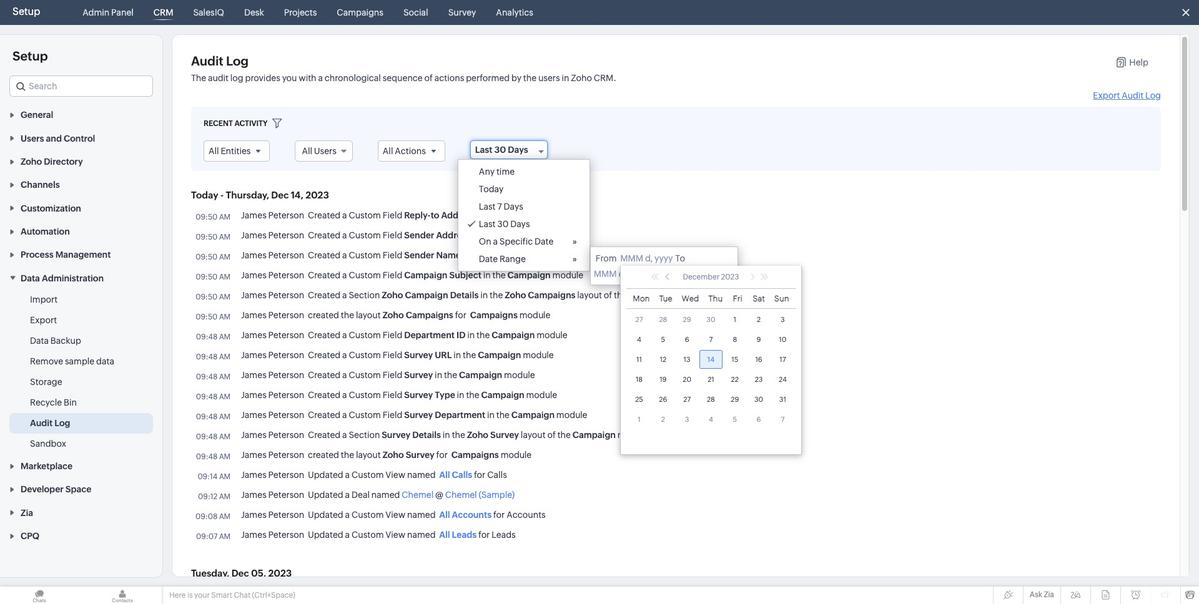 Task type: locate. For each thing, give the bounding box(es) containing it.
projects link
[[279, 0, 322, 25]]

survey link
[[443, 0, 481, 25]]

here is your smart chat (ctrl+space)
[[169, 591, 295, 600]]

social link
[[398, 0, 433, 25]]

setup
[[12, 6, 40, 17]]

your
[[194, 591, 210, 600]]

chats image
[[0, 587, 79, 605]]

analytics link
[[491, 0, 538, 25]]

zia
[[1044, 591, 1054, 600]]

smart
[[211, 591, 232, 600]]

ask
[[1030, 591, 1042, 600]]

campaigns
[[337, 7, 383, 17]]

admin panel link
[[78, 0, 139, 25]]

salesiq link
[[188, 0, 229, 25]]

chat
[[234, 591, 251, 600]]

analytics
[[496, 7, 533, 17]]



Task type: describe. For each thing, give the bounding box(es) containing it.
social
[[403, 7, 428, 17]]

projects
[[284, 7, 317, 17]]

crm
[[154, 7, 173, 17]]

survey
[[448, 7, 476, 17]]

salesiq
[[193, 7, 224, 17]]

contacts image
[[83, 587, 162, 605]]

desk link
[[239, 0, 269, 25]]

admin
[[83, 7, 109, 17]]

campaigns link
[[332, 0, 388, 25]]

panel
[[111, 7, 134, 17]]

(ctrl+space)
[[252, 591, 295, 600]]

ask zia
[[1030, 591, 1054, 600]]

is
[[187, 591, 193, 600]]

here
[[169, 591, 186, 600]]

desk
[[244, 7, 264, 17]]

crm link
[[149, 0, 178, 25]]

admin panel
[[83, 7, 134, 17]]



